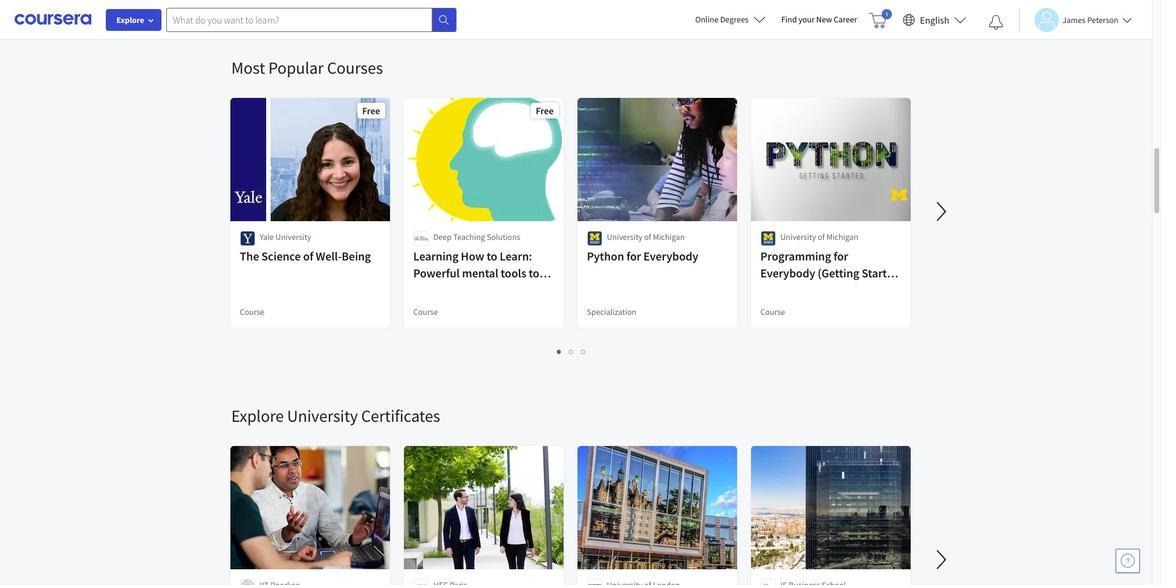 Task type: locate. For each thing, give the bounding box(es) containing it.
0 horizontal spatial of
[[303, 249, 314, 264]]

teaching
[[454, 232, 485, 243]]

1 horizontal spatial michigan
[[827, 232, 859, 243]]

0 horizontal spatial free
[[362, 105, 380, 117]]

1 horizontal spatial to
[[529, 266, 540, 281]]

1 course from the left
[[240, 307, 265, 318]]

0 horizontal spatial for
[[627, 249, 641, 264]]

2 university of michigan from the left
[[781, 232, 859, 243]]

0 horizontal spatial explore
[[116, 15, 144, 25]]

tools
[[501, 266, 527, 281]]

course
[[240, 307, 265, 318], [414, 307, 438, 318], [761, 307, 786, 318]]

1 horizontal spatial course
[[414, 307, 438, 318]]

explore inside popup button
[[116, 15, 144, 25]]

1 horizontal spatial university of michigan
[[781, 232, 859, 243]]

being
[[342, 249, 371, 264]]

1 horizontal spatial free
[[536, 105, 554, 117]]

2 free from the left
[[536, 105, 554, 117]]

1 button
[[554, 345, 566, 359]]

course down the
[[240, 307, 265, 318]]

1 horizontal spatial of
[[645, 232, 652, 243]]

yale university image
[[240, 231, 255, 246]]

0 vertical spatial to
[[487, 249, 498, 264]]

course down help
[[414, 307, 438, 318]]

0 vertical spatial explore
[[116, 15, 144, 25]]

1 free from the left
[[362, 105, 380, 117]]

university of michigan up python for everybody
[[607, 232, 685, 243]]

michigan up python for everybody
[[653, 232, 685, 243]]

for right python
[[627, 249, 641, 264]]

programming
[[761, 249, 832, 264]]

0 horizontal spatial everybody
[[644, 249, 699, 264]]

1 michigan from the left
[[653, 232, 685, 243]]

university of michigan image
[[587, 231, 602, 246], [761, 231, 776, 246]]

python for everybody
[[587, 249, 699, 264]]

course down the with
[[761, 307, 786, 318]]

course for the science of well-being
[[240, 307, 265, 318]]

james
[[1063, 14, 1086, 25]]

the
[[240, 249, 259, 264]]

1 horizontal spatial explore
[[231, 405, 284, 427]]

list
[[231, 345, 912, 359]]

free for learning how to learn: powerful mental tools to help you master tough subjects
[[536, 105, 554, 117]]

explore button
[[106, 9, 162, 31]]

with
[[761, 283, 784, 298]]

of up programming at top right
[[818, 232, 825, 243]]

career
[[834, 14, 858, 25]]

of left well-
[[303, 249, 314, 264]]

specialization
[[587, 307, 637, 318]]

university of michigan image up programming at top right
[[761, 231, 776, 246]]

online degrees button
[[686, 6, 776, 33]]

everybody
[[644, 249, 699, 264], [761, 266, 816, 281]]

3 course from the left
[[761, 307, 786, 318]]

3
[[581, 346, 586, 358]]

for inside programming for everybody (getting started with python)
[[834, 249, 849, 264]]

university of michigan for python
[[607, 232, 685, 243]]

python)
[[786, 283, 827, 298]]

python
[[587, 249, 624, 264]]

2 for from the left
[[834, 249, 849, 264]]

1 horizontal spatial for
[[834, 249, 849, 264]]

of up python for everybody
[[645, 232, 652, 243]]

list containing 1
[[231, 345, 912, 359]]

most popular courses carousel element
[[225, 21, 1162, 369]]

2 horizontal spatial course
[[761, 307, 786, 318]]

of for python
[[645, 232, 652, 243]]

deep teaching solutions image
[[414, 231, 429, 246]]

0 horizontal spatial university of michigan image
[[587, 231, 602, 246]]

everybody inside programming for everybody (getting started with python)
[[761, 266, 816, 281]]

1 horizontal spatial everybody
[[761, 266, 816, 281]]

online
[[696, 14, 719, 25]]

university of michigan image for programming for everybody (getting started with python)
[[761, 231, 776, 246]]

1 vertical spatial everybody
[[761, 266, 816, 281]]

1 university of michigan image from the left
[[587, 231, 602, 246]]

3 button
[[578, 345, 590, 359]]

powerful
[[414, 266, 460, 281]]

online degrees
[[696, 14, 749, 25]]

for up (getting
[[834, 249, 849, 264]]

0 vertical spatial everybody
[[644, 249, 699, 264]]

most popular courses
[[231, 57, 383, 79]]

1 for from the left
[[627, 249, 641, 264]]

to
[[487, 249, 498, 264], [529, 266, 540, 281]]

2 university of michigan image from the left
[[761, 231, 776, 246]]

help center image
[[1121, 554, 1136, 569]]

yale
[[260, 232, 274, 243]]

learning how to learn: powerful mental tools to help you master tough subjects
[[414, 249, 540, 315]]

find
[[782, 14, 797, 25]]

0 horizontal spatial to
[[487, 249, 498, 264]]

0 horizontal spatial university of michigan
[[607, 232, 685, 243]]

michigan
[[653, 232, 685, 243], [827, 232, 859, 243]]

2 horizontal spatial of
[[818, 232, 825, 243]]

2 course from the left
[[414, 307, 438, 318]]

university of michigan image up python
[[587, 231, 602, 246]]

None search field
[[166, 8, 457, 32]]

1
[[557, 346, 562, 358]]

explore university certificates carousel element
[[225, 369, 1162, 586]]

of
[[645, 232, 652, 243], [818, 232, 825, 243], [303, 249, 314, 264]]

english button
[[899, 0, 972, 39]]

explore
[[116, 15, 144, 25], [231, 405, 284, 427]]

started
[[862, 266, 900, 281]]

0 horizontal spatial michigan
[[653, 232, 685, 243]]

to right tools
[[529, 266, 540, 281]]

1 vertical spatial explore
[[231, 405, 284, 427]]

1 horizontal spatial university of michigan image
[[761, 231, 776, 246]]

for for programming
[[834, 249, 849, 264]]

free for the science of well-being
[[362, 105, 380, 117]]

to right how
[[487, 249, 498, 264]]

for
[[627, 249, 641, 264], [834, 249, 849, 264]]

yale university
[[260, 232, 311, 243]]

michigan for programming
[[827, 232, 859, 243]]

2
[[569, 346, 574, 358]]

university of michigan up programming at top right
[[781, 232, 859, 243]]

1 university of michigan from the left
[[607, 232, 685, 243]]

free
[[362, 105, 380, 117], [536, 105, 554, 117]]

how
[[461, 249, 485, 264]]

university
[[276, 232, 311, 243], [607, 232, 643, 243], [781, 232, 816, 243], [287, 405, 358, 427]]

most
[[231, 57, 265, 79]]

shopping cart: 1 item image
[[870, 9, 893, 28]]

2 michigan from the left
[[827, 232, 859, 243]]

university of michigan
[[607, 232, 685, 243], [781, 232, 859, 243]]

of for programming
[[818, 232, 825, 243]]

0 horizontal spatial course
[[240, 307, 265, 318]]

university of michigan image for python for everybody
[[587, 231, 602, 246]]

michigan up (getting
[[827, 232, 859, 243]]

mental
[[462, 266, 499, 281]]



Task type: describe. For each thing, give the bounding box(es) containing it.
coursera image
[[15, 10, 91, 29]]

everybody for python for everybody
[[644, 249, 699, 264]]

your
[[799, 14, 815, 25]]

explore university certificates
[[231, 405, 440, 427]]

show notifications image
[[989, 15, 1004, 30]]

help
[[414, 283, 436, 298]]

degrees
[[721, 14, 749, 25]]

learn:
[[500, 249, 532, 264]]

learning
[[414, 249, 459, 264]]

well-
[[316, 249, 342, 264]]

science
[[262, 249, 301, 264]]

solutions
[[487, 232, 521, 243]]

tough
[[498, 283, 529, 298]]

michigan for python
[[653, 232, 685, 243]]

deep teaching solutions
[[434, 232, 521, 243]]

university of michigan for programming
[[781, 232, 859, 243]]

explore for explore
[[116, 15, 144, 25]]

subjects
[[414, 300, 456, 315]]

james peterson
[[1063, 14, 1119, 25]]

peterson
[[1088, 14, 1119, 25]]

course for learning how to learn: powerful mental tools to help you master tough subjects
[[414, 307, 438, 318]]

next slide image
[[927, 197, 956, 226]]

james peterson button
[[1020, 8, 1133, 32]]

2 button
[[566, 345, 578, 359]]

for for python
[[627, 249, 641, 264]]

(getting
[[818, 266, 860, 281]]

the science of well-being
[[240, 249, 371, 264]]

english
[[920, 14, 950, 26]]

you
[[439, 283, 458, 298]]

new
[[817, 14, 833, 25]]

programming for everybody (getting started with python)
[[761, 249, 900, 298]]

find your new career
[[782, 14, 858, 25]]

What do you want to learn? text field
[[166, 8, 433, 32]]

1 vertical spatial to
[[529, 266, 540, 281]]

find your new career link
[[776, 12, 864, 27]]

courses
[[327, 57, 383, 79]]

list inside most popular courses carousel element
[[231, 345, 912, 359]]

popular
[[269, 57, 324, 79]]

master
[[460, 283, 496, 298]]

certificates
[[361, 405, 440, 427]]

explore for explore university certificates
[[231, 405, 284, 427]]

course for programming for everybody (getting started with python)
[[761, 307, 786, 318]]

next slide image
[[927, 546, 956, 575]]

everybody for programming for everybody (getting started with python)
[[761, 266, 816, 281]]

deep
[[434, 232, 452, 243]]



Task type: vqa. For each thing, say whether or not it's contained in the screenshot.
Management
no



